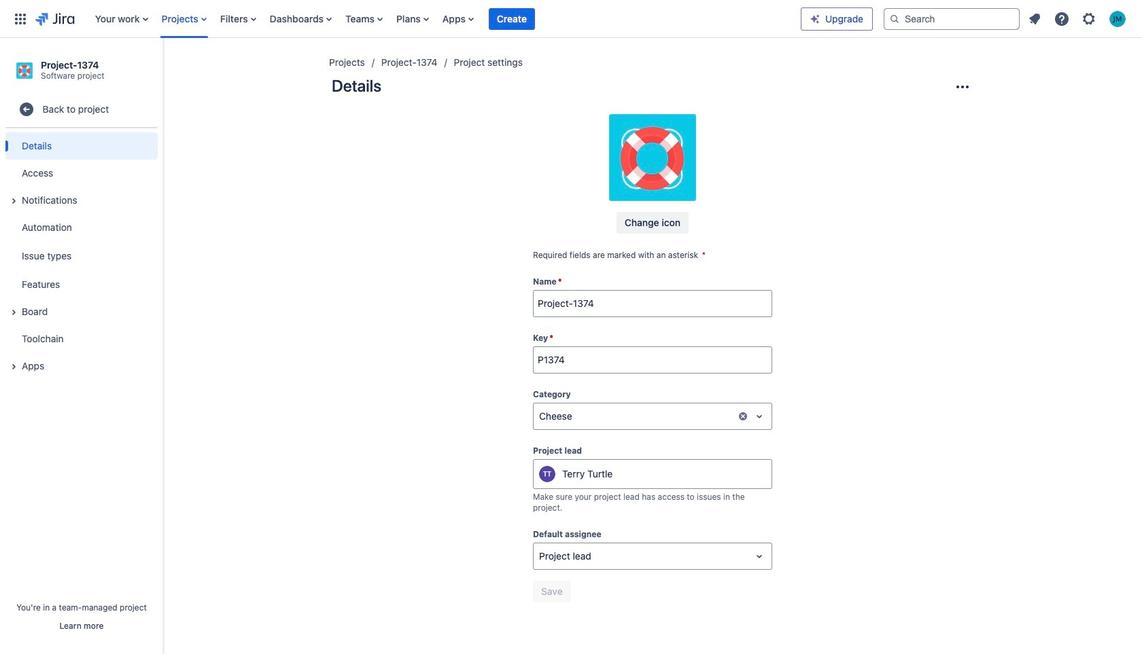 Task type: describe. For each thing, give the bounding box(es) containing it.
expand image
[[5, 359, 22, 376]]

1 expand image from the top
[[5, 193, 22, 210]]

Search field
[[884, 8, 1020, 30]]

0 horizontal spatial list
[[88, 0, 801, 38]]

more options image
[[955, 79, 971, 95]]

sidebar element
[[0, 38, 163, 655]]

settings image
[[1081, 11, 1098, 27]]

open image
[[751, 409, 768, 425]]

clear image
[[738, 411, 749, 422]]



Task type: vqa. For each thing, say whether or not it's contained in the screenshot.
2nd expand image
yes



Task type: locate. For each thing, give the bounding box(es) containing it.
None text field
[[539, 410, 542, 424]]

appswitcher icon image
[[12, 11, 29, 27]]

None field
[[534, 292, 772, 316], [534, 348, 772, 373], [534, 292, 772, 316], [534, 348, 772, 373]]

search image
[[889, 13, 900, 24]]

sidebar navigation image
[[148, 54, 178, 82]]

2 expand image from the top
[[5, 305, 22, 321]]

1 vertical spatial expand image
[[5, 305, 22, 321]]

group
[[5, 129, 158, 384]]

expand image
[[5, 193, 22, 210], [5, 305, 22, 321]]

group inside sidebar 'element'
[[5, 129, 158, 384]]

list
[[88, 0, 801, 38], [1023, 6, 1134, 31]]

primary element
[[8, 0, 801, 38]]

your profile and settings image
[[1110, 11, 1126, 27]]

None text field
[[539, 550, 542, 564]]

list item
[[489, 0, 535, 38]]

project avatar image
[[609, 114, 696, 201]]

0 vertical spatial expand image
[[5, 193, 22, 210]]

banner
[[0, 0, 1142, 38]]

notifications image
[[1027, 11, 1043, 27]]

1 horizontal spatial list
[[1023, 6, 1134, 31]]

help image
[[1054, 11, 1070, 27]]

None search field
[[884, 8, 1020, 30]]

jira image
[[35, 11, 75, 27], [35, 11, 75, 27]]

open image
[[751, 549, 768, 565]]



